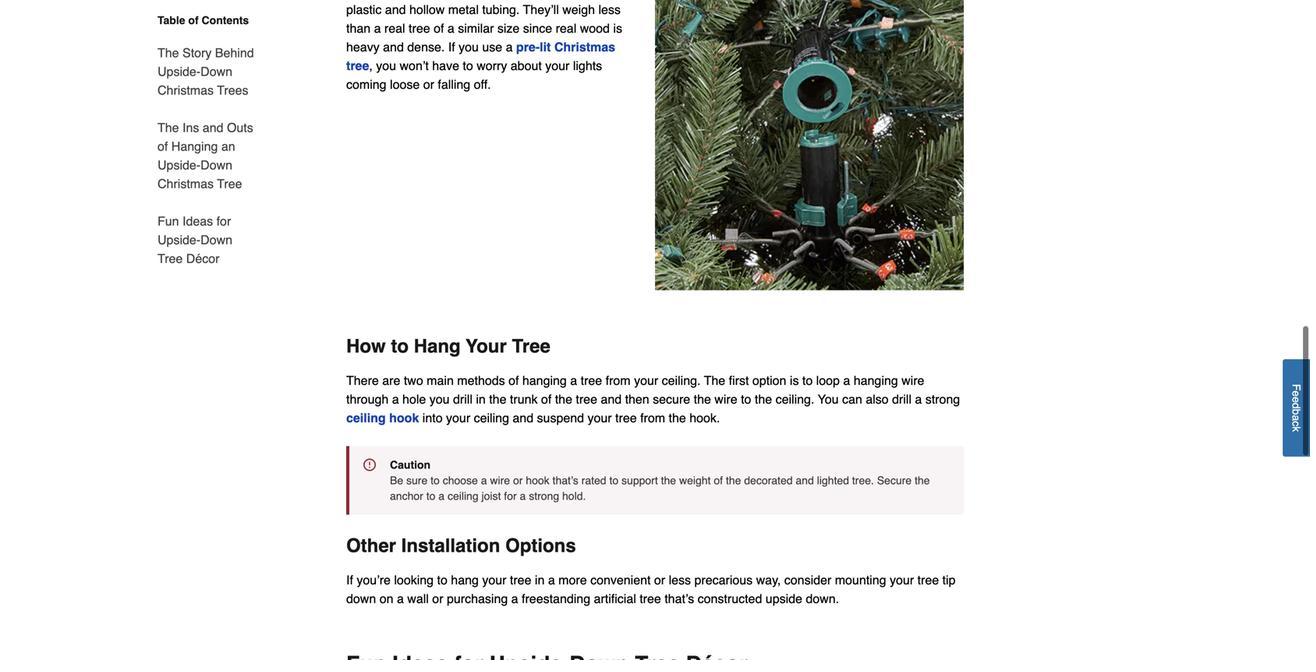 Task type: describe. For each thing, give the bounding box(es) containing it.
lighted
[[817, 475, 849, 487]]

the down methods
[[489, 392, 507, 407]]

hang
[[414, 336, 461, 357]]

fun ideas for upside-down tree décor link
[[158, 203, 256, 268]]

of inside the ins and outs of hanging an upside-down christmas tree
[[158, 139, 168, 154]]

of right trunk
[[541, 392, 552, 407]]

of right table
[[188, 14, 199, 27]]

you're
[[357, 573, 391, 588]]

precarious
[[694, 573, 753, 588]]

falling
[[438, 77, 470, 92]]

ceiling down methods
[[474, 411, 509, 426]]

table
[[158, 14, 185, 27]]

are
[[382, 374, 400, 388]]

decorated
[[744, 475, 793, 487]]

to right is
[[802, 374, 813, 388]]

constructed
[[698, 592, 762, 606]]

f e e d b a c k button
[[1283, 360, 1310, 457]]

a up freestanding
[[548, 573, 555, 588]]

be
[[390, 475, 403, 487]]

ceiling hook link
[[346, 411, 419, 426]]

0 horizontal spatial ceiling.
[[662, 374, 701, 388]]

fun ideas for upside-down tree décor
[[158, 214, 232, 266]]

b
[[1290, 409, 1303, 415]]

through
[[346, 392, 389, 407]]

methods
[[457, 374, 505, 388]]

tip
[[943, 573, 956, 588]]

fun
[[158, 214, 179, 229]]

first
[[729, 374, 749, 388]]

the left decorated
[[726, 475, 741, 487]]

to right the sure
[[431, 475, 440, 487]]

off.
[[474, 77, 491, 92]]

tree.
[[852, 475, 874, 487]]

looking
[[394, 573, 434, 588]]

how to hang your tree
[[346, 336, 550, 357]]

that's inside if you're looking to hang your tree in a more convenient or less precarious way, consider mounting your tree tip down on a wall or purchasing a freestanding artificial tree that's constructed upside down.
[[665, 592, 694, 606]]

you
[[818, 392, 839, 407]]

a up suspend
[[570, 374, 577, 388]]

more
[[559, 573, 587, 588]]

weight
[[679, 475, 711, 487]]

a down choose
[[439, 490, 445, 503]]

caution
[[390, 459, 431, 472]]

your right into
[[446, 411, 470, 426]]

or left less at the right bottom
[[654, 573, 665, 588]]

,
[[369, 59, 373, 73]]

way,
[[756, 573, 781, 588]]

a right on
[[397, 592, 404, 606]]

there are two main methods of hanging a tree from your ceiling. the first option is to loop a hanging wire through a hole you drill in the trunk of the tree and then secure the wire to the ceiling. you can also drill a strong ceiling hook into your ceiling and suspend your tree from the hook.
[[346, 374, 960, 426]]

a right joist at the left of the page
[[520, 490, 526, 503]]

joist
[[482, 490, 501, 503]]

mounting
[[835, 573, 886, 588]]

loop
[[816, 374, 840, 388]]

behind
[[215, 46, 254, 60]]

also
[[866, 392, 889, 407]]

two
[[404, 374, 423, 388]]

to right how
[[391, 336, 409, 357]]

into
[[423, 411, 443, 426]]

anchor
[[390, 490, 423, 503]]

the left weight
[[661, 475, 676, 487]]

an
[[221, 139, 235, 154]]

option
[[752, 374, 786, 388]]

and inside the ins and outs of hanging an upside-down christmas tree
[[203, 120, 223, 135]]

secure
[[877, 475, 912, 487]]

1 horizontal spatial ceiling.
[[776, 392, 815, 407]]

and down trunk
[[513, 411, 534, 426]]

strong inside caution be sure to choose a wire or hook that's rated to support the weight of the decorated and lighted tree. secure the anchor to a ceiling joist for a strong hold.
[[529, 490, 559, 503]]

you inside , you won't have to worry about your lights coming loose or falling off.
[[376, 59, 396, 73]]

worry
[[477, 59, 507, 73]]

if you're looking to hang your tree in a more convenient or less precarious way, consider mounting your tree tip down on a wall or purchasing a freestanding artificial tree that's constructed upside down.
[[346, 573, 956, 606]]

on
[[380, 592, 393, 606]]

of inside caution be sure to choose a wire or hook that's rated to support the weight of the decorated and lighted tree. secure the anchor to a ceiling joist for a strong hold.
[[714, 475, 723, 487]]

ideas
[[183, 214, 213, 229]]

tree inside pre-lit christmas tree
[[346, 59, 369, 73]]

for inside caution be sure to choose a wire or hook that's rated to support the weight of the decorated and lighted tree. secure the anchor to a ceiling joist for a strong hold.
[[504, 490, 517, 503]]

outs
[[227, 120, 253, 135]]

sure
[[406, 475, 428, 487]]

convenient
[[590, 573, 651, 588]]

down for for
[[201, 233, 232, 247]]

lit
[[540, 40, 551, 54]]

there
[[346, 374, 379, 388]]

1 drill from the left
[[453, 392, 473, 407]]

a inside button
[[1290, 415, 1303, 421]]

can
[[842, 392, 862, 407]]

in inside there are two main methods of hanging a tree from your ceiling. the first option is to loop a hanging wire through a hole you drill in the trunk of the tree and then secure the wire to the ceiling. you can also drill a strong ceiling hook into your ceiling and suspend your tree from the hook.
[[476, 392, 486, 407]]

suspend
[[537, 411, 584, 426]]

or inside , you won't have to worry about your lights coming loose or falling off.
[[423, 77, 434, 92]]

coming
[[346, 77, 387, 92]]

the ins and outs of hanging an upside-down christmas tree
[[158, 120, 253, 191]]

caution be sure to choose a wire or hook that's rated to support the weight of the decorated and lighted tree. secure the anchor to a ceiling joist for a strong hold.
[[390, 459, 930, 503]]

main
[[427, 374, 454, 388]]

table of contents element
[[139, 12, 256, 268]]

down.
[[806, 592, 839, 606]]

the inside there are two main methods of hanging a tree from your ceiling. the first option is to loop a hanging wire through a hole you drill in the trunk of the tree and then secure the wire to the ceiling. you can also drill a strong ceiling hook into your ceiling and suspend your tree from the hook.
[[704, 374, 725, 388]]

1 vertical spatial wire
[[715, 392, 738, 407]]

for inside fun ideas for upside-down tree décor
[[217, 214, 231, 229]]

lights
[[573, 59, 602, 73]]

a right also
[[915, 392, 922, 407]]

upside- for fun
[[158, 233, 201, 247]]

other installation options
[[346, 536, 576, 557]]

consider
[[784, 573, 832, 588]]

and left "then"
[[601, 392, 622, 407]]



Task type: vqa. For each thing, say whether or not it's contained in the screenshot.
Shop in the "link"
no



Task type: locate. For each thing, give the bounding box(es) containing it.
drill down methods
[[453, 392, 473, 407]]

hanging
[[522, 374, 567, 388], [854, 374, 898, 388]]

, you won't have to worry about your lights coming loose or falling off.
[[346, 59, 602, 92]]

1 horizontal spatial strong
[[926, 392, 960, 407]]

of right weight
[[714, 475, 723, 487]]

wall
[[407, 592, 429, 606]]

1 horizontal spatial from
[[640, 411, 665, 426]]

support
[[622, 475, 658, 487]]

then
[[625, 392, 649, 407]]

that's inside caution be sure to choose a wire or hook that's rated to support the weight of the decorated and lighted tree. secure the anchor to a ceiling joist for a strong hold.
[[553, 475, 579, 487]]

tree inside the ins and outs of hanging an upside-down christmas tree
[[217, 177, 242, 191]]

you down main
[[430, 392, 450, 407]]

c
[[1290, 421, 1303, 427]]

1 vertical spatial hook
[[526, 475, 550, 487]]

ceiling down choose
[[448, 490, 479, 503]]

1 hanging from the left
[[522, 374, 567, 388]]

0 vertical spatial from
[[606, 374, 631, 388]]

drill
[[453, 392, 473, 407], [892, 392, 912, 407]]

0 horizontal spatial wire
[[490, 475, 510, 487]]

is
[[790, 374, 799, 388]]

2 upside- from the top
[[158, 158, 201, 172]]

0 vertical spatial hook
[[389, 411, 419, 426]]

k
[[1290, 427, 1303, 432]]

0 vertical spatial that's
[[553, 475, 579, 487]]

0 vertical spatial strong
[[926, 392, 960, 407]]

1 horizontal spatial that's
[[665, 592, 694, 606]]

1 horizontal spatial wire
[[715, 392, 738, 407]]

rated
[[582, 475, 606, 487]]

the story behind upside-down christmas trees
[[158, 46, 254, 97]]

your up "then"
[[634, 374, 658, 388]]

1 horizontal spatial hanging
[[854, 374, 898, 388]]

a left hole
[[392, 392, 399, 407]]

to right "have"
[[463, 59, 473, 73]]

to down the sure
[[426, 490, 435, 503]]

christmas inside pre-lit christmas tree
[[554, 40, 615, 54]]

f e e d b a c k
[[1290, 384, 1303, 432]]

or down the 'won't'
[[423, 77, 434, 92]]

1 vertical spatial from
[[640, 411, 665, 426]]

of up trunk
[[509, 374, 519, 388]]

of left hanging
[[158, 139, 168, 154]]

ceiling. up 'secure'
[[662, 374, 701, 388]]

hanging up also
[[854, 374, 898, 388]]

upside- down hanging
[[158, 158, 201, 172]]

tree inside fun ideas for upside-down tree décor
[[158, 252, 183, 266]]

to inside if you're looking to hang your tree in a more convenient or less precarious way, consider mounting your tree tip down on a wall or purchasing a freestanding artificial tree that's constructed upside down.
[[437, 573, 448, 588]]

christmas up ins
[[158, 83, 214, 97]]

a up k
[[1290, 415, 1303, 421]]

hole
[[402, 392, 426, 407]]

drill right also
[[892, 392, 912, 407]]

the story behind upside-down christmas trees link
[[158, 34, 256, 109]]

your
[[466, 336, 507, 357]]

down inside the ins and outs of hanging an upside-down christmas tree
[[201, 158, 232, 172]]

e up b
[[1290, 397, 1303, 403]]

your down lit at left top
[[545, 59, 570, 73]]

2 vertical spatial down
[[201, 233, 232, 247]]

hook down hole
[[389, 411, 419, 426]]

0 vertical spatial you
[[376, 59, 396, 73]]

your up purchasing
[[482, 573, 507, 588]]

down up the décor
[[201, 233, 232, 247]]

pre-lit christmas tree link
[[346, 40, 615, 73]]

the right 'secure'
[[915, 475, 930, 487]]

the
[[158, 46, 179, 60], [158, 120, 179, 135], [704, 374, 725, 388]]

and left lighted
[[796, 475, 814, 487]]

down down an
[[201, 158, 232, 172]]

down
[[346, 592, 376, 606]]

strong inside there are two main methods of hanging a tree from your ceiling. the first option is to loop a hanging wire through a hole you drill in the trunk of the tree and then secure the wire to the ceiling. you can also drill a strong ceiling hook into your ceiling and suspend your tree from the hook.
[[926, 392, 960, 407]]

table of contents
[[158, 14, 249, 27]]

the inside the story behind upside-down christmas trees
[[158, 46, 179, 60]]

christmas down hanging
[[158, 177, 214, 191]]

1 vertical spatial strong
[[529, 490, 559, 503]]

in up freestanding
[[535, 573, 545, 588]]

your right mounting
[[890, 573, 914, 588]]

a up joist at the left of the page
[[481, 475, 487, 487]]

or inside caution be sure to choose a wire or hook that's rated to support the weight of the decorated and lighted tree. secure the anchor to a ceiling joist for a strong hold.
[[513, 475, 523, 487]]

0 vertical spatial for
[[217, 214, 231, 229]]

tree down an
[[217, 177, 242, 191]]

trees
[[217, 83, 248, 97]]

or right wall
[[432, 592, 443, 606]]

upside- for the
[[158, 64, 201, 79]]

upside- inside the ins and outs of hanging an upside-down christmas tree
[[158, 158, 201, 172]]

0 vertical spatial down
[[201, 64, 232, 79]]

1 vertical spatial ceiling.
[[776, 392, 815, 407]]

upside- inside fun ideas for upside-down tree décor
[[158, 233, 201, 247]]

décor
[[186, 252, 219, 266]]

upside- down fun
[[158, 233, 201, 247]]

hook inside caution be sure to choose a wire or hook that's rated to support the weight of the decorated and lighted tree. secure the anchor to a ceiling joist for a strong hold.
[[526, 475, 550, 487]]

e
[[1290, 391, 1303, 397], [1290, 397, 1303, 403]]

1 horizontal spatial tree
[[217, 177, 242, 191]]

in down methods
[[476, 392, 486, 407]]

the up suspend
[[555, 392, 572, 407]]

0 vertical spatial upside-
[[158, 64, 201, 79]]

you right , at the top left of the page
[[376, 59, 396, 73]]

strong left hold.
[[529, 490, 559, 503]]

0 vertical spatial christmas
[[554, 40, 615, 54]]

1 vertical spatial for
[[504, 490, 517, 503]]

artificial
[[594, 592, 636, 606]]

the down 'secure'
[[669, 411, 686, 426]]

1 horizontal spatial hook
[[526, 475, 550, 487]]

0 horizontal spatial in
[[476, 392, 486, 407]]

your
[[545, 59, 570, 73], [634, 374, 658, 388], [446, 411, 470, 426], [588, 411, 612, 426], [482, 573, 507, 588], [890, 573, 914, 588]]

down for behind
[[201, 64, 232, 79]]

if
[[346, 573, 353, 588]]

1 horizontal spatial for
[[504, 490, 517, 503]]

in
[[476, 392, 486, 407], [535, 573, 545, 588]]

0 vertical spatial ceiling.
[[662, 374, 701, 388]]

you
[[376, 59, 396, 73], [430, 392, 450, 407]]

down
[[201, 64, 232, 79], [201, 158, 232, 172], [201, 233, 232, 247]]

f
[[1290, 384, 1303, 391]]

the left ins
[[158, 120, 179, 135]]

from up "then"
[[606, 374, 631, 388]]

1 vertical spatial that's
[[665, 592, 694, 606]]

options
[[505, 536, 576, 557]]

christmas up lights
[[554, 40, 615, 54]]

the left first
[[704, 374, 725, 388]]

tree right the your
[[512, 336, 550, 357]]

tree
[[217, 177, 242, 191], [158, 252, 183, 266], [512, 336, 550, 357]]

d
[[1290, 403, 1303, 409]]

2 vertical spatial the
[[704, 374, 725, 388]]

strong right also
[[926, 392, 960, 407]]

the
[[489, 392, 507, 407], [555, 392, 572, 407], [694, 392, 711, 407], [755, 392, 772, 407], [669, 411, 686, 426], [661, 475, 676, 487], [726, 475, 741, 487], [915, 475, 930, 487]]

that's up hold.
[[553, 475, 579, 487]]

trunk
[[510, 392, 538, 407]]

upside- down the story
[[158, 64, 201, 79]]

3 down from the top
[[201, 233, 232, 247]]

0 vertical spatial wire
[[902, 374, 925, 388]]

of
[[188, 14, 199, 27], [158, 139, 168, 154], [509, 374, 519, 388], [541, 392, 552, 407], [714, 475, 723, 487]]

how
[[346, 336, 386, 357]]

0 vertical spatial the
[[158, 46, 179, 60]]

hanging up trunk
[[522, 374, 567, 388]]

pre-
[[516, 40, 540, 54]]

the inside the ins and outs of hanging an upside-down christmas tree
[[158, 120, 179, 135]]

pre-lit christmas tree
[[346, 40, 615, 73]]

the ins and outs of hanging an upside-down christmas tree link
[[158, 109, 256, 203]]

hook left rated
[[526, 475, 550, 487]]

hang
[[451, 573, 479, 588]]

1 upside- from the top
[[158, 64, 201, 79]]

tree left the décor
[[158, 252, 183, 266]]

won't
[[400, 59, 429, 73]]

wire
[[902, 374, 925, 388], [715, 392, 738, 407], [490, 475, 510, 487]]

hanging
[[171, 139, 218, 154]]

2 vertical spatial wire
[[490, 475, 510, 487]]

1 horizontal spatial in
[[535, 573, 545, 588]]

2 vertical spatial tree
[[512, 336, 550, 357]]

strong
[[926, 392, 960, 407], [529, 490, 559, 503]]

2 drill from the left
[[892, 392, 912, 407]]

a right loop
[[843, 374, 850, 388]]

the down 'option'
[[755, 392, 772, 407]]

and inside caution be sure to choose a wire or hook that's rated to support the weight of the decorated and lighted tree. secure the anchor to a ceiling joist for a strong hold.
[[796, 475, 814, 487]]

a right purchasing
[[511, 592, 518, 606]]

for right joist at the left of the page
[[504, 490, 517, 503]]

2 down from the top
[[201, 158, 232, 172]]

2 e from the top
[[1290, 397, 1303, 403]]

or right choose
[[513, 475, 523, 487]]

for right ideas
[[217, 214, 231, 229]]

e up d
[[1290, 391, 1303, 397]]

1 vertical spatial down
[[201, 158, 232, 172]]

the for the story behind upside-down christmas trees
[[158, 46, 179, 60]]

down up trees
[[201, 64, 232, 79]]

2 vertical spatial upside-
[[158, 233, 201, 247]]

to left hang at left
[[437, 573, 448, 588]]

2 horizontal spatial wire
[[902, 374, 925, 388]]

you inside there are two main methods of hanging a tree from your ceiling. the first option is to loop a hanging wire through a hole you drill in the trunk of the tree and then secure the wire to the ceiling. you can also drill a strong ceiling hook into your ceiling and suspend your tree from the hook.
[[430, 392, 450, 407]]

0 horizontal spatial from
[[606, 374, 631, 388]]

0 vertical spatial tree
[[217, 177, 242, 191]]

2 vertical spatial christmas
[[158, 177, 214, 191]]

hook inside there are two main methods of hanging a tree from your ceiling. the first option is to loop a hanging wire through a hole you drill in the trunk of the tree and then secure the wire to the ceiling. you can also drill a strong ceiling hook into your ceiling and suspend your tree from the hook.
[[389, 411, 419, 426]]

the up 'hook.'
[[694, 392, 711, 407]]

ceiling.
[[662, 374, 701, 388], [776, 392, 815, 407]]

your right suspend
[[588, 411, 612, 426]]

down inside the story behind upside-down christmas trees
[[201, 64, 232, 79]]

your inside , you won't have to worry about your lights coming loose or falling off.
[[545, 59, 570, 73]]

0 horizontal spatial tree
[[158, 252, 183, 266]]

to
[[463, 59, 473, 73], [391, 336, 409, 357], [802, 374, 813, 388], [741, 392, 751, 407], [431, 475, 440, 487], [609, 475, 619, 487], [426, 490, 435, 503], [437, 573, 448, 588]]

and right ins
[[203, 120, 223, 135]]

upside
[[766, 592, 802, 606]]

0 horizontal spatial drill
[[453, 392, 473, 407]]

1 horizontal spatial you
[[430, 392, 450, 407]]

down inside fun ideas for upside-down tree décor
[[201, 233, 232, 247]]

or
[[423, 77, 434, 92], [513, 475, 523, 487], [654, 573, 665, 588], [432, 592, 443, 606]]

ceiling. down is
[[776, 392, 815, 407]]

1 vertical spatial tree
[[158, 252, 183, 266]]

purchasing
[[447, 592, 508, 606]]

that's down less at the right bottom
[[665, 592, 694, 606]]

to right rated
[[609, 475, 619, 487]]

to inside , you won't have to worry about your lights coming loose or falling off.
[[463, 59, 473, 73]]

the central support tube of an artificial christmas tree. image
[[655, 0, 964, 291]]

loose
[[390, 77, 420, 92]]

hook.
[[690, 411, 720, 426]]

have
[[432, 59, 459, 73]]

for
[[217, 214, 231, 229], [504, 490, 517, 503]]

upside- inside the story behind upside-down christmas trees
[[158, 64, 201, 79]]

0 horizontal spatial hook
[[389, 411, 419, 426]]

1 vertical spatial the
[[158, 120, 179, 135]]

the for the ins and outs of hanging an upside-down christmas tree
[[158, 120, 179, 135]]

the left the story
[[158, 46, 179, 60]]

1 horizontal spatial drill
[[892, 392, 912, 407]]

choose
[[443, 475, 478, 487]]

1 e from the top
[[1290, 391, 1303, 397]]

1 vertical spatial upside-
[[158, 158, 201, 172]]

a
[[570, 374, 577, 388], [843, 374, 850, 388], [392, 392, 399, 407], [915, 392, 922, 407], [1290, 415, 1303, 421], [481, 475, 487, 487], [439, 490, 445, 503], [520, 490, 526, 503], [548, 573, 555, 588], [397, 592, 404, 606], [511, 592, 518, 606]]

secure
[[653, 392, 690, 407]]

ceiling inside caution be sure to choose a wire or hook that's rated to support the weight of the decorated and lighted tree. secure the anchor to a ceiling joist for a strong hold.
[[448, 490, 479, 503]]

0 vertical spatial in
[[476, 392, 486, 407]]

christmas inside the story behind upside-down christmas trees
[[158, 83, 214, 97]]

error image
[[363, 459, 376, 472]]

in inside if you're looking to hang your tree in a more convenient or less precarious way, consider mounting your tree tip down on a wall or purchasing a freestanding artificial tree that's constructed upside down.
[[535, 573, 545, 588]]

0 horizontal spatial for
[[217, 214, 231, 229]]

1 down from the top
[[201, 64, 232, 79]]

ins
[[183, 120, 199, 135]]

christmas inside the ins and outs of hanging an upside-down christmas tree
[[158, 177, 214, 191]]

to down first
[[741, 392, 751, 407]]

that's
[[553, 475, 579, 487], [665, 592, 694, 606]]

0 horizontal spatial that's
[[553, 475, 579, 487]]

0 horizontal spatial hanging
[[522, 374, 567, 388]]

1 vertical spatial in
[[535, 573, 545, 588]]

ceiling down through
[[346, 411, 386, 426]]

from down "then"
[[640, 411, 665, 426]]

less
[[669, 573, 691, 588]]

0 horizontal spatial you
[[376, 59, 396, 73]]

hook
[[389, 411, 419, 426], [526, 475, 550, 487]]

1 vertical spatial christmas
[[158, 83, 214, 97]]

christmas
[[554, 40, 615, 54], [158, 83, 214, 97], [158, 177, 214, 191]]

about
[[511, 59, 542, 73]]

hold.
[[562, 490, 586, 503]]

other
[[346, 536, 396, 557]]

installation
[[401, 536, 500, 557]]

2 horizontal spatial tree
[[512, 336, 550, 357]]

0 horizontal spatial strong
[[529, 490, 559, 503]]

2 hanging from the left
[[854, 374, 898, 388]]

wire inside caution be sure to choose a wire or hook that's rated to support the weight of the decorated and lighted tree. secure the anchor to a ceiling joist for a strong hold.
[[490, 475, 510, 487]]

upside-
[[158, 64, 201, 79], [158, 158, 201, 172], [158, 233, 201, 247]]

1 vertical spatial you
[[430, 392, 450, 407]]

contents
[[202, 14, 249, 27]]

3 upside- from the top
[[158, 233, 201, 247]]



